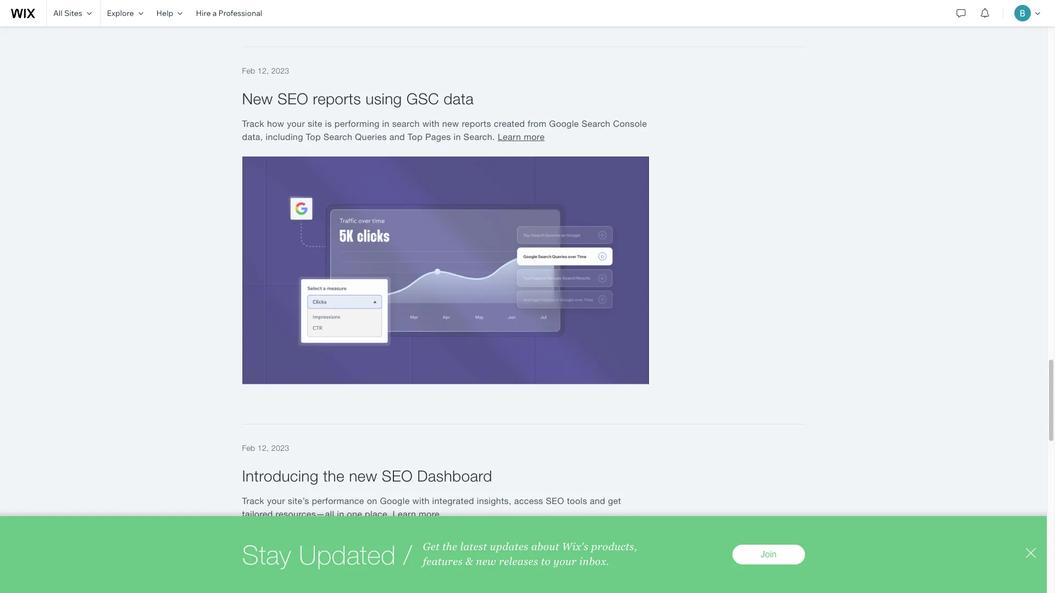 Task type: locate. For each thing, give the bounding box(es) containing it.
hire
[[196, 8, 211, 18]]

professional
[[218, 8, 262, 18]]

sites
[[64, 8, 82, 18]]

hire a professional
[[196, 8, 262, 18]]

hire a professional link
[[189, 0, 269, 26]]

a
[[213, 8, 217, 18]]



Task type: describe. For each thing, give the bounding box(es) containing it.
all
[[53, 8, 63, 18]]

all sites
[[53, 8, 82, 18]]

help button
[[150, 0, 189, 26]]

explore
[[107, 8, 134, 18]]

help
[[156, 8, 173, 18]]



Task type: vqa. For each thing, say whether or not it's contained in the screenshot.
Help
yes



